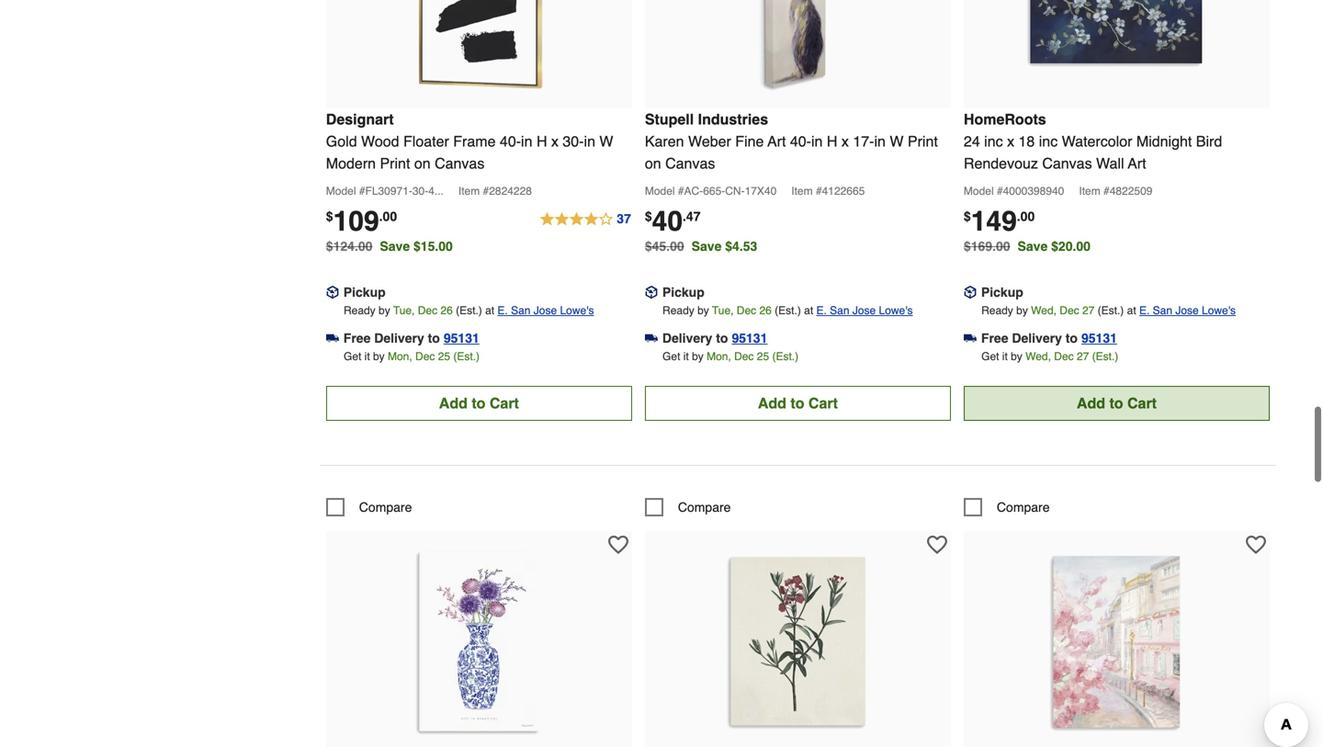 Task type: locate. For each thing, give the bounding box(es) containing it.
get it by mon, dec 25 (est.) for to
[[663, 350, 799, 363]]

canvas inside designart gold wood floater frame 40-in h x 30-in w modern print on canvas
[[435, 155, 485, 172]]

25
[[438, 350, 451, 363], [757, 350, 770, 363]]

e. san jose lowe's button for second pickup image from the left
[[817, 301, 913, 320]]

#
[[359, 185, 365, 198], [678, 185, 684, 198], [997, 185, 1004, 198]]

add to cart button
[[326, 386, 632, 421], [645, 386, 951, 421], [964, 386, 1271, 421]]

1 add to cart from the left
[[439, 395, 519, 412]]

.00 inside $ 149 .00
[[1017, 209, 1035, 224]]

pickup image down '$169.00'
[[964, 286, 977, 299]]

95131 button for e. san jose lowe's button corresponding to second pickup image from the left
[[732, 329, 768, 347]]

2 free from the left
[[982, 331, 1009, 346]]

0 horizontal spatial compare
[[359, 500, 412, 515]]

0 horizontal spatial e.
[[498, 304, 508, 317]]

lowe's for third pickup image from the right e. san jose lowe's button
[[560, 304, 594, 317]]

0 horizontal spatial free
[[344, 331, 371, 346]]

1 horizontal spatial truck filled image
[[964, 332, 977, 345]]

$
[[326, 209, 333, 224], [645, 209, 652, 224], [964, 209, 971, 224]]

3 95131 button from the left
[[1082, 329, 1118, 347]]

1 horizontal spatial delivery
[[663, 331, 713, 346]]

(est.)
[[456, 304, 482, 317], [775, 304, 801, 317], [1098, 304, 1125, 317], [454, 350, 480, 363], [773, 350, 799, 363], [1093, 350, 1119, 363]]

0 horizontal spatial 40-
[[500, 133, 521, 150]]

1 horizontal spatial x
[[842, 133, 849, 150]]

pickup
[[344, 285, 386, 300], [663, 285, 705, 300], [982, 285, 1024, 300]]

actual price $40.47 element
[[645, 205, 701, 237]]

item for 40-
[[459, 185, 480, 198]]

2 horizontal spatial item
[[1080, 185, 1101, 198]]

3 add from the left
[[1077, 395, 1106, 412]]

1 it from the left
[[365, 350, 370, 363]]

at
[[485, 304, 495, 317], [805, 304, 814, 317], [1128, 304, 1137, 317]]

delivery
[[374, 331, 424, 346], [663, 331, 713, 346], [1013, 331, 1063, 346]]

1 free from the left
[[344, 331, 371, 346]]

1 25 from the left
[[438, 350, 451, 363]]

3 canvas from the left
[[1043, 155, 1093, 172]]

40- inside designart gold wood floater frame 40-in h x 30-in w modern print on canvas
[[500, 133, 521, 150]]

x left 18
[[1008, 133, 1015, 150]]

homeroots 30 inc singular red blossom branch canvas wall art image
[[697, 540, 899, 743]]

stupell industries karen weber fine art 40-in h x 17-in w print on canvas image
[[697, 0, 899, 101]]

1 at from the left
[[485, 304, 495, 317]]

1 horizontal spatial heart outline image
[[1246, 535, 1267, 555]]

1 horizontal spatial add to cart button
[[645, 386, 951, 421]]

0 horizontal spatial 25
[[438, 350, 451, 363]]

2 ready by tue, dec 26 (est.) at e. san jose lowe's from the left
[[663, 304, 913, 317]]

free delivery to 95131 right truck filled image
[[344, 331, 480, 346]]

27 down ready by wed, dec 27 (est.) at e. san jose lowe's
[[1077, 350, 1090, 363]]

1 on from the left
[[414, 155, 431, 172]]

1 w from the left
[[600, 133, 614, 150]]

on for wood
[[414, 155, 431, 172]]

x right frame at the left top
[[552, 133, 559, 150]]

0 horizontal spatial item
[[459, 185, 480, 198]]

2 horizontal spatial x
[[1008, 133, 1015, 150]]

2 free delivery to 95131 from the left
[[982, 331, 1118, 346]]

ready up "delivery to 95131"
[[663, 304, 695, 317]]

print
[[908, 133, 938, 150], [380, 155, 410, 172]]

95131 for get it by wed, dec 27 (est.)
[[1082, 331, 1118, 346]]

1 horizontal spatial at
[[805, 304, 814, 317]]

2 w from the left
[[890, 133, 904, 150]]

1 in from the left
[[521, 133, 533, 150]]

pickup down $124.00 at the left top of the page
[[344, 285, 386, 300]]

pickup image
[[326, 286, 339, 299], [645, 286, 658, 299], [964, 286, 977, 299]]

95131
[[444, 331, 480, 346], [732, 331, 768, 346], [1082, 331, 1118, 346]]

wed,
[[1032, 304, 1057, 317], [1026, 350, 1052, 363]]

ready down $124.00 at the left top of the page
[[344, 304, 376, 317]]

1 horizontal spatial pickup
[[663, 285, 705, 300]]

in
[[521, 133, 533, 150], [584, 133, 596, 150], [812, 133, 823, 150], [875, 133, 886, 150]]

1 horizontal spatial on
[[645, 155, 662, 172]]

get it by wed, dec 27 (est.)
[[982, 350, 1119, 363]]

san
[[511, 304, 531, 317], [830, 304, 850, 317], [1153, 304, 1173, 317]]

1 pickup image from the left
[[326, 286, 339, 299]]

$ inside $ 109 .00
[[326, 209, 333, 224]]

e. san jose lowe's button
[[498, 301, 594, 320], [817, 301, 913, 320], [1140, 301, 1237, 320]]

1 vertical spatial 30-
[[413, 185, 429, 198]]

w left "karen"
[[600, 133, 614, 150]]

ready down '$169.00'
[[982, 304, 1014, 317]]

x
[[552, 133, 559, 150], [842, 133, 849, 150], [1008, 133, 1015, 150]]

1 get from the left
[[344, 350, 362, 363]]

in left "karen"
[[584, 133, 596, 150]]

e.
[[498, 304, 508, 317], [817, 304, 827, 317], [1140, 304, 1150, 317]]

h
[[537, 133, 547, 150], [827, 133, 838, 150]]

$ up '$169.00'
[[964, 209, 971, 224]]

model up 40
[[645, 185, 675, 198]]

3 ready from the left
[[982, 304, 1014, 317]]

2 horizontal spatial 95131 button
[[1082, 329, 1118, 347]]

0 horizontal spatial jose
[[534, 304, 557, 317]]

2 $ from the left
[[645, 209, 652, 224]]

0 horizontal spatial .00
[[379, 209, 397, 224]]

1 horizontal spatial it
[[684, 350, 689, 363]]

frame
[[453, 133, 496, 150]]

tue, for to
[[712, 304, 734, 317]]

1 horizontal spatial ready by tue, dec 26 (est.) at e. san jose lowe's
[[663, 304, 913, 317]]

665-
[[703, 185, 726, 198]]

w right '17-'
[[890, 133, 904, 150]]

4 stars image
[[539, 209, 632, 231]]

$ for 40
[[645, 209, 652, 224]]

in left '17-'
[[812, 133, 823, 150]]

1 tue, from the left
[[393, 304, 415, 317]]

2 pickup from the left
[[663, 285, 705, 300]]

1 horizontal spatial 26
[[760, 304, 772, 317]]

ready
[[344, 304, 376, 317], [663, 304, 695, 317], [982, 304, 1014, 317]]

model
[[326, 185, 356, 198], [645, 185, 675, 198], [964, 185, 994, 198]]

$169.00
[[964, 239, 1011, 254]]

2 item from the left
[[792, 185, 813, 198]]

compare inside 5014093847 element
[[678, 500, 731, 515]]

2 horizontal spatial e.
[[1140, 304, 1150, 317]]

149
[[971, 205, 1017, 237]]

3 cart from the left
[[1128, 395, 1157, 412]]

add to cart for 1st add to cart button
[[439, 395, 519, 412]]

0 vertical spatial art
[[768, 133, 786, 150]]

0 horizontal spatial lowe's
[[560, 304, 594, 317]]

3 95131 from the left
[[1082, 331, 1118, 346]]

watercolor
[[1062, 133, 1133, 150]]

1 horizontal spatial add to cart
[[758, 395, 838, 412]]

canvas inside stupell industries karen weber fine art 40-in h x 17-in w print on canvas
[[666, 155, 716, 172]]

canvas for weber
[[666, 155, 716, 172]]

free
[[344, 331, 371, 346], [982, 331, 1009, 346]]

3 item from the left
[[1080, 185, 1101, 198]]

mon,
[[388, 350, 413, 363], [707, 350, 732, 363]]

2 at from the left
[[805, 304, 814, 317]]

art inside homeroots 24 inc x 18 inc watercolor midnight bird rendevouz canvas wall art
[[1129, 155, 1147, 172]]

on down "karen"
[[645, 155, 662, 172]]

item #2824228 button
[[459, 182, 543, 204]]

1 get it by mon, dec 25 (est.) from the left
[[344, 350, 480, 363]]

.00 inside $ 109 .00
[[379, 209, 397, 224]]

2 on from the left
[[645, 155, 662, 172]]

1 horizontal spatial tue,
[[712, 304, 734, 317]]

h left '17-'
[[827, 133, 838, 150]]

2 horizontal spatial ready
[[982, 304, 1014, 317]]

item inside button
[[1080, 185, 1101, 198]]

2 e. san jose lowe's button from the left
[[817, 301, 913, 320]]

art right wall
[[1129, 155, 1147, 172]]

2 add to cart from the left
[[758, 395, 838, 412]]

wed, up get it by wed, dec 27 (est.)
[[1032, 304, 1057, 317]]

2 horizontal spatial jose
[[1176, 304, 1199, 317]]

e. san jose lowe's button for first pickup image from the right
[[1140, 301, 1237, 320]]

40-
[[500, 133, 521, 150], [791, 133, 812, 150]]

it
[[365, 350, 370, 363], [684, 350, 689, 363], [1003, 350, 1008, 363]]

x left '17-'
[[842, 133, 849, 150]]

1 horizontal spatial #
[[678, 185, 684, 198]]

2 horizontal spatial pickup image
[[964, 286, 977, 299]]

free delivery to 95131 for wed,
[[982, 331, 1118, 346]]

2 .00 from the left
[[1017, 209, 1035, 224]]

0 horizontal spatial mon,
[[388, 350, 413, 363]]

save left $20.00 in the top right of the page
[[1018, 239, 1048, 254]]

1 horizontal spatial h
[[827, 133, 838, 150]]

1 ready from the left
[[344, 304, 376, 317]]

0 horizontal spatial $
[[326, 209, 333, 224]]

0 horizontal spatial add
[[439, 395, 468, 412]]

homeroots 24 inc x 18 inc watercolor midnight bird rendevouz canvas wall art image
[[1016, 0, 1219, 101]]

1 canvas from the left
[[435, 155, 485, 172]]

tue,
[[393, 304, 415, 317], [712, 304, 734, 317]]

free delivery to 95131 up get it by wed, dec 27 (est.)
[[982, 331, 1118, 346]]

truck filled image
[[645, 332, 658, 345], [964, 332, 977, 345]]

get
[[344, 350, 362, 363], [663, 350, 681, 363], [982, 350, 1000, 363]]

0 horizontal spatial get
[[344, 350, 362, 363]]

free up get it by wed, dec 27 (est.)
[[982, 331, 1009, 346]]

2 lowe's from the left
[[879, 304, 913, 317]]

# for designart gold wood floater frame 40-in h x 30-in w modern print on canvas
[[359, 185, 365, 198]]

fine
[[736, 133, 764, 150]]

tue, down the "$124.00 save $15.00"
[[393, 304, 415, 317]]

2 add to cart button from the left
[[645, 386, 951, 421]]

1 model from the left
[[326, 185, 356, 198]]

0 horizontal spatial on
[[414, 155, 431, 172]]

.00
[[379, 209, 397, 224], [1017, 209, 1035, 224]]

on inside stupell industries karen weber fine art 40-in h x 17-in w print on canvas
[[645, 155, 662, 172]]

floater
[[404, 133, 449, 150]]

pickup image down the $45.00
[[645, 286, 658, 299]]

canvas up ac-
[[666, 155, 716, 172]]

1 compare from the left
[[359, 500, 412, 515]]

2 horizontal spatial lowe's
[[1203, 304, 1237, 317]]

inc right 18
[[1040, 133, 1058, 150]]

0 vertical spatial print
[[908, 133, 938, 150]]

0 horizontal spatial 95131 button
[[444, 329, 480, 347]]

ready for first pickup image from the right
[[982, 304, 1014, 317]]

95131 button
[[444, 329, 480, 347], [732, 329, 768, 347], [1082, 329, 1118, 347]]

1 ready by tue, dec 26 (est.) at e. san jose lowe's from the left
[[344, 304, 594, 317]]

at for third pickup image from the right
[[485, 304, 495, 317]]

print for w
[[908, 133, 938, 150]]

0 horizontal spatial free delivery to 95131
[[344, 331, 480, 346]]

designart gold wood floater frame 40-in h x 30-in w modern print on canvas
[[326, 111, 614, 172]]

$124.00 save $15.00
[[326, 239, 453, 254]]

1 horizontal spatial 40-
[[791, 133, 812, 150]]

2 san from the left
[[830, 304, 850, 317]]

h up item #2824228 button
[[537, 133, 547, 150]]

2 horizontal spatial it
[[1003, 350, 1008, 363]]

$ inside $ 149 .00
[[964, 209, 971, 224]]

art right fine
[[768, 133, 786, 150]]

2 horizontal spatial at
[[1128, 304, 1137, 317]]

1 40- from the left
[[500, 133, 521, 150]]

was price $124.00 element
[[326, 234, 380, 254]]

it for truck filled image
[[365, 350, 370, 363]]

pickup image up truck filled image
[[326, 286, 339, 299]]

ready by tue, dec 26 (est.) at e. san jose lowe's up "delivery to 95131"
[[663, 304, 913, 317]]

save left $15.00
[[380, 239, 410, 254]]

2 pickup image from the left
[[645, 286, 658, 299]]

2 model from the left
[[645, 185, 675, 198]]

2 horizontal spatial save
[[1018, 239, 1048, 254]]

ready by wed, dec 27 (est.) at e. san jose lowe's
[[982, 304, 1237, 317]]

wall
[[1097, 155, 1125, 172]]

e. for third pickup image from the right
[[498, 304, 508, 317]]

$ 109 .00
[[326, 205, 397, 237]]

print left the 24
[[908, 133, 938, 150]]

1 horizontal spatial 30-
[[563, 133, 584, 150]]

on down floater
[[414, 155, 431, 172]]

h inside stupell industries karen weber fine art 40-in h x 17-in w print on canvas
[[827, 133, 838, 150]]

1 pickup from the left
[[344, 285, 386, 300]]

get it by mon, dec 25 (est.) for delivery
[[344, 350, 480, 363]]

free right truck filled image
[[344, 331, 371, 346]]

1 horizontal spatial ready
[[663, 304, 695, 317]]

0 horizontal spatial h
[[537, 133, 547, 150]]

2 horizontal spatial cart
[[1128, 395, 1157, 412]]

3 pickup image from the left
[[964, 286, 977, 299]]

1 horizontal spatial get
[[663, 350, 681, 363]]

0 horizontal spatial x
[[552, 133, 559, 150]]

2 compare from the left
[[678, 500, 731, 515]]

midnight
[[1137, 133, 1193, 150]]

0 horizontal spatial save
[[380, 239, 410, 254]]

1 horizontal spatial art
[[1129, 155, 1147, 172]]

1 horizontal spatial save
[[692, 239, 722, 254]]

industries
[[698, 111, 769, 128]]

item right 4...
[[459, 185, 480, 198]]

3 e. san jose lowe's button from the left
[[1140, 301, 1237, 320]]

2 jose from the left
[[853, 304, 876, 317]]

1 26 from the left
[[441, 304, 453, 317]]

40- right frame at the left top
[[500, 133, 521, 150]]

30-
[[563, 133, 584, 150], [413, 185, 429, 198]]

2 tue, from the left
[[712, 304, 734, 317]]

2 horizontal spatial e. san jose lowe's button
[[1140, 301, 1237, 320]]

2 horizontal spatial delivery
[[1013, 331, 1063, 346]]

1 san from the left
[[511, 304, 531, 317]]

compare for 5014094005 element at the bottom left of the page
[[359, 500, 412, 515]]

0 horizontal spatial canvas
[[435, 155, 485, 172]]

1 horizontal spatial $
[[645, 209, 652, 224]]

3 add to cart button from the left
[[964, 386, 1271, 421]]

item #4822509
[[1080, 185, 1153, 198]]

pickup for first pickup image from the right
[[982, 285, 1024, 300]]

1 inc from the left
[[985, 133, 1004, 150]]

inc
[[985, 133, 1004, 150], [1040, 133, 1058, 150]]

0 vertical spatial 30-
[[563, 133, 584, 150]]

canvas down frame at the left top
[[435, 155, 485, 172]]

at for second pickup image from the left
[[805, 304, 814, 317]]

1 horizontal spatial free delivery to 95131
[[982, 331, 1118, 346]]

print for modern
[[380, 155, 410, 172]]

item left #4122665
[[792, 185, 813, 198]]

1 horizontal spatial e.
[[817, 304, 827, 317]]

1 horizontal spatial inc
[[1040, 133, 1058, 150]]

2 horizontal spatial canvas
[[1043, 155, 1093, 172]]

model for designart gold wood floater frame 40-in h x 30-in w modern print on canvas
[[326, 185, 356, 198]]

tue, up "delivery to 95131"
[[712, 304, 734, 317]]

2 get it by mon, dec 25 (est.) from the left
[[663, 350, 799, 363]]

0 horizontal spatial inc
[[985, 133, 1004, 150]]

0 horizontal spatial add to cart button
[[326, 386, 632, 421]]

print down wood
[[380, 155, 410, 172]]

0 horizontal spatial pickup image
[[326, 286, 339, 299]]

.00 for 109
[[379, 209, 397, 224]]

add to cart
[[439, 395, 519, 412], [758, 395, 838, 412], [1077, 395, 1157, 412]]

on
[[414, 155, 431, 172], [645, 155, 662, 172]]

item down wall
[[1080, 185, 1101, 198]]

1 horizontal spatial compare
[[678, 500, 731, 515]]

wed, down ready by wed, dec 27 (est.) at e. san jose lowe's
[[1026, 350, 1052, 363]]

3 it from the left
[[1003, 350, 1008, 363]]

2 x from the left
[[842, 133, 849, 150]]

truck filled image
[[326, 332, 339, 345]]

0 horizontal spatial #
[[359, 185, 365, 198]]

.00 down fl30971-
[[379, 209, 397, 224]]

pickup down $45.00 save $4.53
[[663, 285, 705, 300]]

0 horizontal spatial truck filled image
[[645, 332, 658, 345]]

delivery for get it by wed, dec 27 (est.)
[[1013, 331, 1063, 346]]

1 horizontal spatial item
[[792, 185, 813, 198]]

$ 40 .47
[[645, 205, 701, 237]]

0 horizontal spatial at
[[485, 304, 495, 317]]

2 25 from the left
[[757, 350, 770, 363]]

$ for 149
[[964, 209, 971, 224]]

.00 down 4000398940
[[1017, 209, 1035, 224]]

heart outline image
[[927, 535, 948, 555], [1246, 535, 1267, 555]]

print inside stupell industries karen weber fine art 40-in h x 17-in w print on canvas
[[908, 133, 938, 150]]

0 horizontal spatial cart
[[490, 395, 519, 412]]

1 $ from the left
[[326, 209, 333, 224]]

3 get from the left
[[982, 350, 1000, 363]]

0 horizontal spatial w
[[600, 133, 614, 150]]

1 horizontal spatial san
[[830, 304, 850, 317]]

26 down $15.00
[[441, 304, 453, 317]]

pickup down '$169.00'
[[982, 285, 1024, 300]]

1 horizontal spatial lowe's
[[879, 304, 913, 317]]

0 horizontal spatial model
[[326, 185, 356, 198]]

add
[[439, 395, 468, 412], [758, 395, 787, 412], [1077, 395, 1106, 412]]

2 h from the left
[[827, 133, 838, 150]]

in up item #4122665 button
[[875, 133, 886, 150]]

on inside designart gold wood floater frame 40-in h x 30-in w modern print on canvas
[[414, 155, 431, 172]]

ready by tue, dec 26 (est.) at e. san jose lowe's for delivery to 95131
[[663, 304, 913, 317]]

3 lowe's from the left
[[1203, 304, 1237, 317]]

2 95131 from the left
[[732, 331, 768, 346]]

free for get it by wed, dec 27 (est.)
[[982, 331, 1009, 346]]

$ up $124.00 at the left top of the page
[[326, 209, 333, 224]]

add to cart for 2nd add to cart button
[[758, 395, 838, 412]]

model up the 149
[[964, 185, 994, 198]]

27 up get it by wed, dec 27 (est.)
[[1083, 304, 1095, 317]]

save
[[380, 239, 410, 254], [692, 239, 722, 254], [1018, 239, 1048, 254]]

0 horizontal spatial e. san jose lowe's button
[[498, 301, 594, 320]]

item for art
[[792, 185, 813, 198]]

30- inside designart gold wood floater frame 40-in h x 30-in w modern print on canvas
[[563, 133, 584, 150]]

1 horizontal spatial print
[[908, 133, 938, 150]]

# up .47
[[678, 185, 684, 198]]

canvas
[[435, 155, 485, 172], [666, 155, 716, 172], [1043, 155, 1093, 172]]

compare inside 5014094005 element
[[359, 500, 412, 515]]

art inside stupell industries karen weber fine art 40-in h x 17-in w print on canvas
[[768, 133, 786, 150]]

lowe's for e. san jose lowe's button corresponding to second pickup image from the left
[[879, 304, 913, 317]]

art
[[768, 133, 786, 150], [1129, 155, 1147, 172]]

0 horizontal spatial heart outline image
[[927, 535, 948, 555]]

40- right fine
[[791, 133, 812, 150]]

lowe's
[[560, 304, 594, 317], [879, 304, 913, 317], [1203, 304, 1237, 317]]

by
[[379, 304, 390, 317], [698, 304, 709, 317], [1017, 304, 1029, 317], [373, 350, 385, 363], [692, 350, 704, 363], [1011, 350, 1023, 363]]

1 vertical spatial art
[[1129, 155, 1147, 172]]

inc right the 24
[[985, 133, 1004, 150]]

save down .47
[[692, 239, 722, 254]]

3 x from the left
[[1008, 133, 1015, 150]]

3 # from the left
[[997, 185, 1004, 198]]

model down modern on the top left of the page
[[326, 185, 356, 198]]

3 $ from the left
[[964, 209, 971, 224]]

2 ready from the left
[[663, 304, 695, 317]]

95131 button for third pickup image from the right e. san jose lowe's button
[[444, 329, 480, 347]]

compare inside 5014093985 element
[[997, 500, 1050, 515]]

3 in from the left
[[812, 133, 823, 150]]

1 95131 button from the left
[[444, 329, 480, 347]]

2 horizontal spatial #
[[997, 185, 1004, 198]]

jose
[[534, 304, 557, 317], [853, 304, 876, 317], [1176, 304, 1199, 317]]

27
[[1083, 304, 1095, 317], [1077, 350, 1090, 363]]

# for stupell industries karen weber fine art 40-in h x 17-in w print on canvas
[[678, 185, 684, 198]]

1 save from the left
[[380, 239, 410, 254]]

2 horizontal spatial san
[[1153, 304, 1173, 317]]

canvas inside homeroots 24 inc x 18 inc watercolor midnight bird rendevouz canvas wall art
[[1043, 155, 1093, 172]]

x inside homeroots 24 inc x 18 inc watercolor midnight bird rendevouz canvas wall art
[[1008, 133, 1015, 150]]

# down rendevouz in the right top of the page
[[997, 185, 1004, 198]]

1 lowe's from the left
[[560, 304, 594, 317]]

save for 149
[[1018, 239, 1048, 254]]

1 horizontal spatial mon,
[[707, 350, 732, 363]]

2 e. from the left
[[817, 304, 827, 317]]

1 horizontal spatial 95131
[[732, 331, 768, 346]]

2 horizontal spatial get
[[982, 350, 1000, 363]]

3 compare from the left
[[997, 500, 1050, 515]]

1 e. from the left
[[498, 304, 508, 317]]

2 mon, from the left
[[707, 350, 732, 363]]

2 it from the left
[[684, 350, 689, 363]]

mon, for to
[[707, 350, 732, 363]]

2 get from the left
[[663, 350, 681, 363]]

canvas down watercolor
[[1043, 155, 1093, 172]]

2 95131 button from the left
[[732, 329, 768, 347]]

free delivery to 95131
[[344, 331, 480, 346], [982, 331, 1118, 346]]

26 up "delivery to 95131"
[[760, 304, 772, 317]]

dec
[[418, 304, 438, 317], [737, 304, 757, 317], [1060, 304, 1080, 317], [416, 350, 435, 363], [735, 350, 754, 363], [1055, 350, 1074, 363]]

2 truck filled image from the left
[[964, 332, 977, 345]]

4000398940
[[1004, 185, 1065, 198]]

# down modern on the top left of the page
[[359, 185, 365, 198]]

$45.00 save $4.53
[[645, 239, 758, 254]]

0 vertical spatial 27
[[1083, 304, 1095, 317]]

$ inside $ 40 .47
[[645, 209, 652, 224]]

3 pickup from the left
[[982, 285, 1024, 300]]

5014094005 element
[[326, 498, 412, 517]]

ready by tue, dec 26 (est.) at e. san jose lowe's down $15.00
[[344, 304, 594, 317]]

30- down floater
[[413, 185, 429, 198]]

in right frame at the left top
[[521, 133, 533, 150]]

0 horizontal spatial ready
[[344, 304, 376, 317]]

1 horizontal spatial e. san jose lowe's button
[[817, 301, 913, 320]]

2 save from the left
[[692, 239, 722, 254]]

26 for to
[[441, 304, 453, 317]]

bird
[[1197, 133, 1223, 150]]

1 horizontal spatial pickup image
[[645, 286, 658, 299]]

1 horizontal spatial get it by mon, dec 25 (est.)
[[663, 350, 799, 363]]

free delivery to 95131 for mon,
[[344, 331, 480, 346]]

compare for 5014093985 element
[[997, 500, 1050, 515]]

2 # from the left
[[678, 185, 684, 198]]

26
[[441, 304, 453, 317], [760, 304, 772, 317]]

2 horizontal spatial add
[[1077, 395, 1106, 412]]

1 e. san jose lowe's button from the left
[[498, 301, 594, 320]]

print inside designart gold wood floater frame 40-in h x 30-in w modern print on canvas
[[380, 155, 410, 172]]

3 delivery from the left
[[1013, 331, 1063, 346]]

1 truck filled image from the left
[[645, 332, 658, 345]]

1 95131 from the left
[[444, 331, 480, 346]]

1 horizontal spatial .00
[[1017, 209, 1035, 224]]

30- up '4 stars' "image"
[[563, 133, 584, 150]]

$ right the 37
[[645, 209, 652, 224]]

2 horizontal spatial model
[[964, 185, 994, 198]]

3 at from the left
[[1128, 304, 1137, 317]]

compare
[[359, 500, 412, 515], [678, 500, 731, 515], [997, 500, 1050, 515]]

1 .00 from the left
[[379, 209, 397, 224]]

1 horizontal spatial canvas
[[666, 155, 716, 172]]

cart
[[490, 395, 519, 412], [809, 395, 838, 412], [1128, 395, 1157, 412]]

1 # from the left
[[359, 185, 365, 198]]

0 horizontal spatial print
[[380, 155, 410, 172]]

0 horizontal spatial 95131
[[444, 331, 480, 346]]

1 delivery from the left
[[374, 331, 424, 346]]



Task type: vqa. For each thing, say whether or not it's contained in the screenshot.
first e
no



Task type: describe. For each thing, give the bounding box(es) containing it.
model # 4000398940
[[964, 185, 1065, 198]]

e. for second pickup image from the left
[[817, 304, 827, 317]]

heart outline image
[[608, 535, 629, 555]]

3 san from the left
[[1153, 304, 1173, 317]]

mon, for delivery
[[388, 350, 413, 363]]

model for stupell industries karen weber fine art 40-in h x 17-in w print on canvas
[[645, 185, 675, 198]]

2 delivery from the left
[[663, 331, 713, 346]]

24
[[964, 133, 981, 150]]

actual price $109.00 element
[[326, 205, 397, 237]]

0 vertical spatial wed,
[[1032, 304, 1057, 317]]

weber
[[689, 133, 732, 150]]

stupell industries karen weber fine art 40-in h x 17-in w print on canvas
[[645, 111, 938, 172]]

get for truck filled icon for delivery
[[663, 350, 681, 363]]

$45.00
[[645, 239, 685, 254]]

ac-
[[684, 185, 704, 198]]

2 inc from the left
[[1040, 133, 1058, 150]]

25 for 95131
[[757, 350, 770, 363]]

model for homeroots 24 inc x 18 inc watercolor midnight bird rendevouz canvas wall art
[[964, 185, 994, 198]]

1 vertical spatial 27
[[1077, 350, 1090, 363]]

1 vertical spatial wed,
[[1026, 350, 1052, 363]]

canvas for floater
[[435, 155, 485, 172]]

delivery for get it by mon, dec 25 (est.)
[[374, 331, 424, 346]]

1 cart from the left
[[490, 395, 519, 412]]

2 in from the left
[[584, 133, 596, 150]]

was price $169.00 element
[[964, 234, 1018, 254]]

37
[[617, 211, 631, 226]]

e. san jose lowe's button for third pickup image from the right
[[498, 301, 594, 320]]

h inside designart gold wood floater frame 40-in h x 30-in w modern print on canvas
[[537, 133, 547, 150]]

homeroots 24 inc x 18 inc watercolor midnight bird rendevouz canvas wall art
[[964, 111, 1223, 172]]

get for truck filled icon related to free
[[982, 350, 1000, 363]]

add to cart for third add to cart button from the left
[[1077, 395, 1157, 412]]

designart
[[326, 111, 394, 128]]

gold
[[326, 133, 357, 150]]

109
[[333, 205, 379, 237]]

modern
[[326, 155, 376, 172]]

95131 button for e. san jose lowe's button corresponding to first pickup image from the right
[[1082, 329, 1118, 347]]

0 horizontal spatial 30-
[[413, 185, 429, 198]]

#4822509
[[1104, 185, 1153, 198]]

40- inside stupell industries karen weber fine art 40-in h x 17-in w print on canvas
[[791, 133, 812, 150]]

25 for to
[[438, 350, 451, 363]]

truck filled image for free
[[964, 332, 977, 345]]

at for first pickup image from the right
[[1128, 304, 1137, 317]]

wood
[[361, 133, 400, 150]]

95131 for get it by mon, dec 25 (est.)
[[444, 331, 480, 346]]

1 heart outline image from the left
[[927, 535, 948, 555]]

#2824228
[[483, 185, 532, 198]]

lowe's for e. san jose lowe's button corresponding to first pickup image from the right
[[1203, 304, 1237, 317]]

designart gold wood floater frame 40-in h x 30-in w modern print on canvas image
[[378, 0, 580, 101]]

$169.00 save $20.00
[[964, 239, 1091, 254]]

pickup for second pickup image from the left
[[663, 285, 705, 300]]

2 add from the left
[[758, 395, 787, 412]]

rendevouz
[[964, 155, 1039, 172]]

pickup for third pickup image from the right
[[344, 285, 386, 300]]

1 add from the left
[[439, 395, 468, 412]]

40
[[652, 205, 683, 237]]

w inside stupell industries karen weber fine art 40-in h x 17-in w print on canvas
[[890, 133, 904, 150]]

model # fl30971-30-4...
[[326, 185, 444, 198]]

homeroots wall art mercedes lopez charro 24-in h x 16-in w floral canvas limited edition print image
[[378, 540, 580, 743]]

homeroots wall art danhui nai 32-in h x 24-in w cityscape canvas limited edition print image
[[1016, 540, 1219, 743]]

26 for 95131
[[760, 304, 772, 317]]

cn-
[[726, 185, 745, 198]]

homeroots
[[964, 111, 1047, 128]]

4...
[[429, 185, 444, 198]]

model # ac-665-cn-17x40
[[645, 185, 777, 198]]

4 in from the left
[[875, 133, 886, 150]]

# for homeroots 24 inc x 18 inc watercolor midnight bird rendevouz canvas wall art
[[997, 185, 1004, 198]]

2 cart from the left
[[809, 395, 838, 412]]

was price $45.00 element
[[645, 234, 692, 254]]

it for truck filled icon related to free
[[1003, 350, 1008, 363]]

compare for 5014093847 element
[[678, 500, 731, 515]]

item #4122665
[[792, 185, 865, 198]]

w inside designart gold wood floater frame 40-in h x 30-in w modern print on canvas
[[600, 133, 614, 150]]

actual price $149.00 element
[[964, 205, 1035, 237]]

3 jose from the left
[[1176, 304, 1199, 317]]

item #4822509 button
[[1080, 182, 1164, 204]]

1 jose from the left
[[534, 304, 557, 317]]

17x40
[[745, 185, 777, 198]]

item #4122665 button
[[792, 182, 876, 204]]

it for truck filled icon for delivery
[[684, 350, 689, 363]]

ready by tue, dec 26 (est.) at e. san jose lowe's for free delivery to 95131
[[344, 304, 594, 317]]

free for get it by mon, dec 25 (est.)
[[344, 331, 371, 346]]

2 heart outline image from the left
[[1246, 535, 1267, 555]]

item for inc
[[1080, 185, 1101, 198]]

save for 40
[[692, 239, 722, 254]]

e. for first pickup image from the right
[[1140, 304, 1150, 317]]

ready for third pickup image from the right
[[344, 304, 376, 317]]

1 add to cart button from the left
[[326, 386, 632, 421]]

$15.00
[[414, 239, 453, 254]]

$20.00
[[1052, 239, 1091, 254]]

$ 149 .00
[[964, 205, 1035, 237]]

x inside stupell industries karen weber fine art 40-in h x 17-in w print on canvas
[[842, 133, 849, 150]]

karen
[[645, 133, 684, 150]]

x inside designart gold wood floater frame 40-in h x 30-in w modern print on canvas
[[552, 133, 559, 150]]

on for karen
[[645, 155, 662, 172]]

tue, for delivery
[[393, 304, 415, 317]]

.47
[[683, 209, 701, 224]]

fl30971-
[[365, 185, 413, 198]]

$124.00
[[326, 239, 373, 254]]

ready for second pickup image from the left
[[663, 304, 695, 317]]

get for truck filled image
[[344, 350, 362, 363]]

18
[[1019, 133, 1035, 150]]

$4.53
[[726, 239, 758, 254]]

5014093847 element
[[645, 498, 731, 517]]

$ for 109
[[326, 209, 333, 224]]

truck filled image for delivery
[[645, 332, 658, 345]]

.00 for 149
[[1017, 209, 1035, 224]]

stupell
[[645, 111, 694, 128]]

item #2824228
[[459, 185, 532, 198]]

17-
[[853, 133, 875, 150]]

delivery to 95131
[[663, 331, 768, 346]]

37 button
[[539, 209, 632, 231]]

5014093985 element
[[964, 498, 1050, 517]]

#4122665
[[816, 185, 865, 198]]



